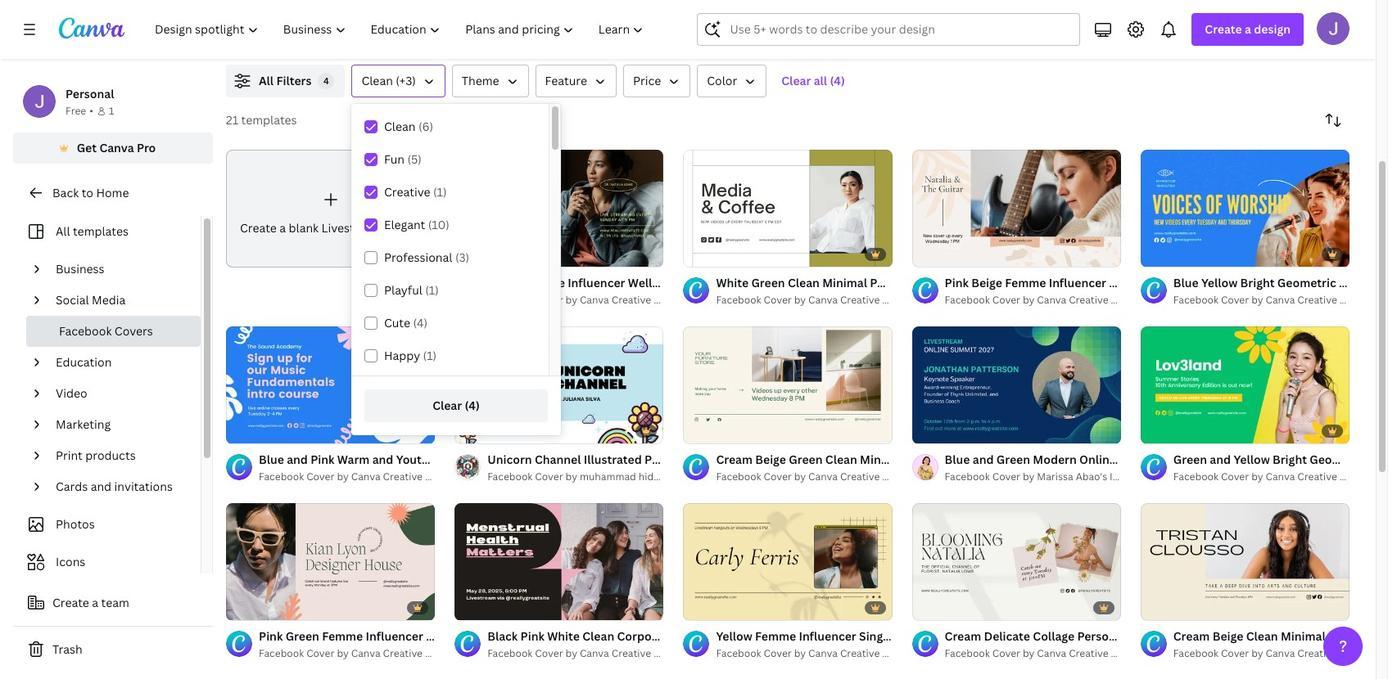 Task type: locate. For each thing, give the bounding box(es) containing it.
templates right '21'
[[241, 112, 297, 128]]

influencer for wellness
[[568, 275, 625, 291]]

blank
[[289, 220, 319, 236]]

influencer inside yellow femme influencer singer livestream facebook cover facebook cover by canva creative studio
[[799, 629, 857, 644]]

create a team button
[[13, 587, 213, 620]]

studio for blue yellow bright geometric youth church livestream facebook cover image
[[1340, 293, 1371, 307]]

by
[[566, 293, 577, 307], [794, 293, 806, 307], [1023, 293, 1035, 307], [1252, 293, 1264, 307], [337, 470, 349, 484], [566, 470, 577, 484], [794, 470, 806, 484], [1023, 470, 1035, 484], [1252, 470, 1264, 484], [337, 647, 349, 661], [566, 647, 577, 661], [794, 647, 806, 661], [1023, 647, 1035, 661], [1252, 647, 1264, 661]]

blue and green modern online summit livestream facebook cover image
[[912, 327, 1121, 444]]

feature button
[[535, 65, 617, 97]]

studio inside yellow femme influencer singer livestream facebook cover facebook cover by canva creative studio
[[882, 647, 914, 661]]

livestream for yellow
[[897, 629, 959, 644]]

facebook cover by canva creative studio link for green femme influencer wellness livestream facebook cover image
[[488, 292, 685, 309]]

professional
[[384, 250, 453, 265]]

create a blank livestream facebook cover
[[240, 220, 474, 236]]

creative inside green femme influencer wellness livestream facebook cover facebook cover by canva creative studio
[[612, 293, 651, 307]]

by for white green clean minimal personal podcast livestream facebook cover image
[[794, 293, 806, 307]]

2 vertical spatial (1)
[[423, 348, 437, 364]]

femme inside yellow femme influencer singer livestream facebook cover facebook cover by canva creative studio
[[755, 629, 796, 644]]

creative for white green clean minimal personal podcast livestream facebook cover image
[[840, 293, 880, 307]]

1 vertical spatial influencer
[[799, 629, 857, 644]]

facebook cover by canva creative studio for pink green femme influencer fashion and beauty livestream facebook cover image
[[259, 647, 456, 661]]

2 vertical spatial create
[[52, 596, 89, 611]]

clear all (4) button
[[774, 65, 853, 97]]

create for create a team
[[52, 596, 89, 611]]

create left blank
[[240, 220, 277, 236]]

unicorn channel illustrated playful sky blue yellow and pink facebook cover image
[[455, 327, 664, 444]]

studio for pink green femme influencer fashion and beauty livestream facebook cover image
[[425, 647, 456, 661]]

a for blank
[[280, 220, 286, 236]]

creative for the cream delicate collage personal blogger livestream facebook cover image at the right bottom
[[1069, 647, 1109, 661]]

None search field
[[697, 13, 1081, 46]]

images
[[1110, 470, 1143, 484]]

livestream inside green femme influencer wellness livestream facebook cover facebook cover by canva creative studio
[[680, 275, 742, 291]]

color
[[707, 73, 737, 88]]

back to home link
[[13, 177, 213, 210]]

all inside all templates link
[[56, 224, 70, 239]]

clear (4) button
[[365, 390, 548, 423]]

all templates link
[[23, 216, 191, 247]]

blue yellow bright geometric youth church livestream facebook cover image
[[1141, 150, 1350, 267]]

canva for black pink white clean corporate period education facebook cover image
[[580, 647, 609, 661]]

influencer for singer
[[799, 629, 857, 644]]

0 vertical spatial a
[[1245, 21, 1252, 37]]

education
[[56, 355, 112, 370]]

facebook cover by muhammad hidayat link
[[488, 469, 674, 486]]

1 vertical spatial clean
[[384, 119, 416, 134]]

femme right yellow
[[755, 629, 796, 644]]

0 vertical spatial livestream
[[322, 220, 383, 236]]

creative for black pink white clean corporate period education facebook cover image
[[612, 647, 651, 661]]

create a design
[[1205, 21, 1291, 37]]

(1) right playful
[[425, 283, 439, 298]]

clear all (4)
[[782, 73, 845, 88]]

1 vertical spatial templates
[[73, 224, 129, 239]]

1 horizontal spatial templates
[[241, 112, 297, 128]]

0 horizontal spatial all
[[56, 224, 70, 239]]

creative for green and yellow bright geometric singer livestream facebook cover image
[[1298, 470, 1338, 484]]

2 horizontal spatial a
[[1245, 21, 1252, 37]]

create inside create a design dropdown button
[[1205, 21, 1242, 37]]

1 vertical spatial clear
[[433, 398, 462, 414]]

0 vertical spatial clear
[[782, 73, 811, 88]]

0 horizontal spatial templates
[[73, 224, 129, 239]]

creative
[[384, 184, 431, 200], [612, 293, 651, 307], [840, 293, 880, 307], [1069, 293, 1109, 307], [1298, 293, 1338, 307], [383, 470, 423, 484], [840, 470, 880, 484], [1298, 470, 1338, 484], [383, 647, 423, 661], [612, 647, 651, 661], [840, 647, 880, 661], [1069, 647, 1109, 661], [1298, 647, 1338, 661]]

by for cream beige clean minimal personal podcast livestream facebook cover image
[[1252, 647, 1264, 661]]

get canva pro
[[77, 140, 156, 156]]

cover inside facebook cover by marissa abao's images link
[[993, 470, 1021, 484]]

femme for yellow
[[755, 629, 796, 644]]

create
[[1205, 21, 1242, 37], [240, 220, 277, 236], [52, 596, 89, 611]]

influencer left "singer" at the right of page
[[799, 629, 857, 644]]

yellow femme influencer singer livestream facebook cover facebook cover by canva creative studio
[[716, 629, 1051, 661]]

(4) for cute (4)
[[413, 315, 428, 331]]

livestream right blank
[[322, 220, 383, 236]]

2 vertical spatial livestream
[[897, 629, 959, 644]]

0 vertical spatial create
[[1205, 21, 1242, 37]]

femme for green
[[524, 275, 565, 291]]

(1)
[[433, 184, 447, 200], [425, 283, 439, 298], [423, 348, 437, 364]]

0 horizontal spatial (4)
[[413, 315, 428, 331]]

1 vertical spatial femme
[[755, 629, 796, 644]]

facebook inside 'create a blank livestream facebook cover' element
[[385, 220, 438, 236]]

livestream right wellness
[[680, 275, 742, 291]]

green femme influencer wellness livestream facebook cover facebook cover by canva creative studio
[[488, 275, 834, 307]]

facebook cover by canva creative studio link for pink beige femme influencer musician livestream facebook cover image
[[945, 292, 1142, 309]]

studio for the cream delicate collage personal blogger livestream facebook cover image at the right bottom
[[1111, 647, 1142, 661]]

theme
[[462, 73, 499, 88]]

creative for cream beige clean minimal personal podcast livestream facebook cover image
[[1298, 647, 1338, 661]]

studio inside green femme influencer wellness livestream facebook cover facebook cover by canva creative studio
[[654, 293, 685, 307]]

1 horizontal spatial a
[[280, 220, 286, 236]]

1 horizontal spatial clear
[[782, 73, 811, 88]]

education link
[[49, 347, 191, 378]]

trash link
[[13, 634, 213, 667]]

canva
[[99, 140, 134, 156], [580, 293, 609, 307], [809, 293, 838, 307], [1037, 293, 1067, 307], [1266, 293, 1295, 307], [351, 470, 381, 484], [809, 470, 838, 484], [1266, 470, 1295, 484], [351, 647, 381, 661], [580, 647, 609, 661], [809, 647, 838, 661], [1037, 647, 1067, 661], [1266, 647, 1295, 661]]

0 vertical spatial influencer
[[568, 275, 625, 291]]

facebook cover by muhammad hidayat
[[488, 470, 674, 484]]

1
[[109, 104, 114, 118]]

1 vertical spatial livestream
[[680, 275, 742, 291]]

create inside 'create a blank livestream facebook cover' element
[[240, 220, 277, 236]]

1 horizontal spatial influencer
[[799, 629, 857, 644]]

create inside create a team button
[[52, 596, 89, 611]]

templates down 'back to home'
[[73, 224, 129, 239]]

elegant (10)
[[384, 217, 450, 233]]

studio for cream beige clean minimal personal podcast livestream facebook cover image
[[1340, 647, 1371, 661]]

(1) right happy
[[423, 348, 437, 364]]

1 horizontal spatial (4)
[[465, 398, 480, 414]]

1 horizontal spatial all
[[259, 73, 274, 88]]

clean left (+3) at left
[[362, 73, 393, 88]]

facebook cover by canva creative studio for blue yellow bright geometric youth church livestream facebook cover image
[[1174, 293, 1371, 307]]

studio
[[654, 293, 685, 307], [882, 293, 914, 307], [1111, 293, 1142, 307], [1340, 293, 1371, 307], [425, 470, 456, 484], [882, 470, 914, 484], [1340, 470, 1371, 484], [425, 647, 456, 661], [654, 647, 685, 661], [882, 647, 914, 661], [1111, 647, 1142, 661], [1340, 647, 1371, 661]]

by for green and yellow bright geometric singer livestream facebook cover image
[[1252, 470, 1264, 484]]

cards and invitations
[[56, 479, 173, 495]]

facebook cover by canva creative studio for pink beige femme influencer musician livestream facebook cover image
[[945, 293, 1142, 307]]

0 vertical spatial clean
[[362, 73, 393, 88]]

2 horizontal spatial livestream
[[897, 629, 959, 644]]

2 vertical spatial a
[[92, 596, 98, 611]]

pro
[[137, 140, 156, 156]]

create a blank livestream facebook cover link
[[226, 150, 474, 268]]

Sort by button
[[1317, 104, 1350, 137]]

cute (4)
[[384, 315, 428, 331]]

creative inside yellow femme influencer singer livestream facebook cover facebook cover by canva creative studio
[[840, 647, 880, 661]]

by for blue and green modern online summit livestream facebook cover 'image'
[[1023, 470, 1035, 484]]

livestream inside yellow femme influencer singer livestream facebook cover facebook cover by canva creative studio
[[897, 629, 959, 644]]

0 vertical spatial femme
[[524, 275, 565, 291]]

templates inside all templates link
[[73, 224, 129, 239]]

0 horizontal spatial influencer
[[568, 275, 625, 291]]

clear
[[782, 73, 811, 88], [433, 398, 462, 414]]

femme right green
[[524, 275, 565, 291]]

by inside yellow femme influencer singer livestream facebook cover facebook cover by canva creative studio
[[794, 647, 806, 661]]

clear left all
[[782, 73, 811, 88]]

media
[[92, 292, 126, 308]]

0 horizontal spatial clear
[[433, 398, 462, 414]]

facebook cover by canva creative studio link for white green clean minimal personal podcast livestream facebook cover image
[[716, 292, 914, 309]]

clear down the happy (1)
[[433, 398, 462, 414]]

•
[[89, 104, 93, 118]]

facebook cover by canva creative studio link for pink green femme influencer fashion and beauty livestream facebook cover image
[[259, 646, 456, 662]]

clean
[[362, 73, 393, 88], [384, 119, 416, 134]]

facebook
[[385, 220, 438, 236], [745, 275, 798, 291], [488, 293, 533, 307], [716, 293, 761, 307], [945, 293, 990, 307], [1174, 293, 1219, 307], [59, 324, 112, 339], [259, 470, 304, 484], [488, 470, 533, 484], [716, 470, 761, 484], [945, 470, 990, 484], [1174, 470, 1219, 484], [962, 629, 1016, 644], [259, 647, 304, 661], [488, 647, 533, 661], [716, 647, 761, 661], [945, 647, 990, 661], [1174, 647, 1219, 661]]

pink green femme influencer fashion and beauty livestream facebook cover image
[[226, 503, 435, 621]]

4 filter options selected element
[[318, 73, 335, 89]]

1 vertical spatial create
[[240, 220, 277, 236]]

templates for 21 templates
[[241, 112, 297, 128]]

creative (1)
[[384, 184, 447, 200]]

a left design on the right of page
[[1245, 21, 1252, 37]]

1 vertical spatial (1)
[[425, 283, 439, 298]]

influencer inside green femme influencer wellness livestream facebook cover facebook cover by canva creative studio
[[568, 275, 625, 291]]

a inside create a team button
[[92, 596, 98, 611]]

(1) for playful (1)
[[425, 283, 439, 298]]

livestream
[[322, 220, 383, 236], [680, 275, 742, 291], [897, 629, 959, 644]]

canva for cream beige clean minimal personal podcast livestream facebook cover image
[[1266, 647, 1295, 661]]

(4) inside clear (4) "button"
[[465, 398, 480, 414]]

and
[[91, 479, 112, 495]]

1 horizontal spatial livestream
[[680, 275, 742, 291]]

1 vertical spatial (4)
[[413, 315, 428, 331]]

cover inside facebook cover by muhammad hidayat link
[[535, 470, 563, 484]]

clean inside button
[[362, 73, 393, 88]]

(3)
[[455, 250, 469, 265]]

clean left (6)
[[384, 119, 416, 134]]

icons
[[56, 555, 85, 570]]

templates
[[241, 112, 297, 128], [73, 224, 129, 239]]

(+3)
[[396, 73, 416, 88]]

cover
[[441, 220, 474, 236], [801, 275, 834, 291], [535, 293, 563, 307], [764, 293, 792, 307], [993, 293, 1021, 307], [1221, 293, 1249, 307], [306, 470, 335, 484], [535, 470, 563, 484], [764, 470, 792, 484], [993, 470, 1021, 484], [1221, 470, 1249, 484], [1018, 629, 1051, 644], [306, 647, 335, 661], [535, 647, 563, 661], [764, 647, 792, 661], [993, 647, 1021, 661], [1221, 647, 1249, 661]]

studio for pink beige femme influencer musician livestream facebook cover image
[[1111, 293, 1142, 307]]

clear (4)
[[433, 398, 480, 414]]

all
[[814, 73, 827, 88]]

a left blank
[[280, 220, 286, 236]]

blue and pink warm and youthful school livestream facebook cover image
[[226, 326, 435, 444]]

studio for green and yellow bright geometric singer livestream facebook cover image
[[1340, 470, 1371, 484]]

marketing
[[56, 417, 111, 433]]

facebook cover by canva creative studio
[[716, 293, 914, 307], [945, 293, 1142, 307], [1174, 293, 1371, 307], [259, 470, 456, 484], [716, 470, 914, 484], [1174, 470, 1371, 484], [259, 647, 456, 661], [488, 647, 685, 661], [945, 647, 1142, 661], [1174, 647, 1371, 661]]

facebook cover by marissa abao's images
[[945, 470, 1143, 484]]

all for all filters
[[259, 73, 274, 88]]

facebook cover by canva creative studio link
[[488, 292, 685, 309], [716, 292, 914, 309], [945, 292, 1142, 309], [1174, 292, 1371, 309], [259, 469, 456, 485], [716, 469, 914, 486], [1174, 469, 1371, 486], [259, 646, 456, 662], [488, 646, 685, 662], [716, 646, 914, 662], [945, 646, 1142, 662], [1174, 646, 1371, 662]]

0 horizontal spatial femme
[[524, 275, 565, 291]]

clear inside button
[[782, 73, 811, 88]]

livestream for green
[[680, 275, 742, 291]]

wellness
[[628, 275, 678, 291]]

clean (6)
[[384, 119, 433, 134]]

create down the icons
[[52, 596, 89, 611]]

covers
[[115, 324, 153, 339]]

playful (1)
[[384, 283, 439, 298]]

photos
[[56, 517, 95, 532]]

by for pink green femme influencer fashion and beauty livestream facebook cover image
[[337, 647, 349, 661]]

2 horizontal spatial (4)
[[830, 73, 845, 88]]

(4)
[[830, 73, 845, 88], [413, 315, 428, 331], [465, 398, 480, 414]]

home
[[96, 185, 129, 201]]

2 horizontal spatial create
[[1205, 21, 1242, 37]]

1 vertical spatial all
[[56, 224, 70, 239]]

canva for white green clean minimal personal podcast livestream facebook cover image
[[809, 293, 838, 307]]

femme
[[524, 275, 565, 291], [755, 629, 796, 644]]

creative for cream beige green clean minimal furniture store livestream facebook cover image
[[840, 470, 880, 484]]

all down back
[[56, 224, 70, 239]]

0 horizontal spatial create
[[52, 596, 89, 611]]

all left filters
[[259, 73, 274, 88]]

0 vertical spatial (1)
[[433, 184, 447, 200]]

create left design on the right of page
[[1205, 21, 1242, 37]]

all templates
[[56, 224, 129, 239]]

clear for clear all (4)
[[782, 73, 811, 88]]

canva inside button
[[99, 140, 134, 156]]

canva for green and yellow bright geometric singer livestream facebook cover image
[[1266, 470, 1295, 484]]

a inside 'create a blank livestream facebook cover' element
[[280, 220, 286, 236]]

(1) for creative (1)
[[433, 184, 447, 200]]

marissa
[[1037, 470, 1074, 484]]

0 horizontal spatial a
[[92, 596, 98, 611]]

clear inside "button"
[[433, 398, 462, 414]]

by for blue yellow bright geometric youth church livestream facebook cover image
[[1252, 293, 1264, 307]]

by for black pink white clean corporate period education facebook cover image
[[566, 647, 577, 661]]

1 horizontal spatial create
[[240, 220, 277, 236]]

livestream right "singer" at the right of page
[[897, 629, 959, 644]]

(4) inside clear all (4) button
[[830, 73, 845, 88]]

a inside create a design dropdown button
[[1245, 21, 1252, 37]]

hidayat
[[639, 470, 674, 484]]

facebook cover by canva creative studio link for yellow femme influencer singer livestream facebook cover image
[[716, 646, 914, 662]]

2 vertical spatial (4)
[[465, 398, 480, 414]]

fun (5)
[[384, 152, 422, 167]]

templates for all templates
[[73, 224, 129, 239]]

0 vertical spatial templates
[[241, 112, 297, 128]]

facebook cover by canva creative studio link for black pink white clean corporate period education facebook cover image
[[488, 646, 685, 662]]

creative for pink beige femme influencer musician livestream facebook cover image
[[1069, 293, 1109, 307]]

a left team
[[92, 596, 98, 611]]

0 vertical spatial all
[[259, 73, 274, 88]]

1 vertical spatial a
[[280, 220, 286, 236]]

influencer left wellness
[[568, 275, 625, 291]]

a for team
[[92, 596, 98, 611]]

social media link
[[49, 285, 191, 316]]

0 vertical spatial (4)
[[830, 73, 845, 88]]

by inside green femme influencer wellness livestream facebook cover facebook cover by canva creative studio
[[566, 293, 577, 307]]

to
[[82, 185, 93, 201]]

cream delicate collage personal blogger livestream facebook cover image
[[912, 503, 1121, 621]]

femme inside green femme influencer wellness livestream facebook cover facebook cover by canva creative studio
[[524, 275, 565, 291]]

get
[[77, 140, 97, 156]]

1 horizontal spatial femme
[[755, 629, 796, 644]]

(1) up (10)
[[433, 184, 447, 200]]

canva inside yellow femme influencer singer livestream facebook cover facebook cover by canva creative studio
[[809, 647, 838, 661]]



Task type: vqa. For each thing, say whether or not it's contained in the screenshot.
Beige Modern Photocentric Travel Tiktok Video group
no



Task type: describe. For each thing, give the bounding box(es) containing it.
jacob simon image
[[1317, 12, 1350, 45]]

icons link
[[23, 547, 191, 578]]

canva inside green femme influencer wellness livestream facebook cover facebook cover by canva creative studio
[[580, 293, 609, 307]]

fun
[[384, 152, 405, 167]]

clear for clear (4)
[[433, 398, 462, 414]]

cream beige clean minimal personal podcast livestream facebook cover image
[[1141, 503, 1350, 621]]

facebook cover by canva creative studio link for green and yellow bright geometric singer livestream facebook cover image
[[1174, 469, 1371, 486]]

canva for cream beige green clean minimal furniture store livestream facebook cover image
[[809, 470, 838, 484]]

creative for blue yellow bright geometric youth church livestream facebook cover image
[[1298, 293, 1338, 307]]

cards
[[56, 479, 88, 495]]

free
[[66, 104, 86, 118]]

create a blank livestream facebook cover element
[[226, 150, 474, 268]]

business link
[[49, 254, 191, 285]]

cute
[[384, 315, 410, 331]]

facebook covers
[[59, 324, 153, 339]]

happy (1)
[[384, 348, 437, 364]]

team
[[101, 596, 129, 611]]

(5)
[[408, 152, 422, 167]]

back
[[52, 185, 79, 201]]

21 templates
[[226, 112, 297, 128]]

clean for clean (+3)
[[362, 73, 393, 88]]

canva for pink beige femme influencer musician livestream facebook cover image
[[1037, 293, 1067, 307]]

social media
[[56, 292, 126, 308]]

facebook cover by marissa abao's images link
[[945, 469, 1143, 486]]

(1) for happy (1)
[[423, 348, 437, 364]]

(4) for clear (4)
[[465, 398, 480, 414]]

back to home
[[52, 185, 129, 201]]

(10)
[[428, 217, 450, 233]]

print products link
[[49, 441, 191, 472]]

top level navigation element
[[144, 13, 658, 46]]

green and yellow bright geometric singer livestream facebook cover image
[[1141, 327, 1350, 444]]

cream beige green clean minimal furniture store livestream facebook cover image
[[683, 327, 893, 444]]

professional (3)
[[384, 250, 469, 265]]

facebook cover by canva creative studio link for the cream delicate collage personal blogger livestream facebook cover image at the right bottom
[[945, 646, 1142, 662]]

facebook cover by canva creative studio for the cream delicate collage personal blogger livestream facebook cover image at the right bottom
[[945, 647, 1142, 661]]

by for pink beige femme influencer musician livestream facebook cover image
[[1023, 293, 1035, 307]]

playful
[[384, 283, 423, 298]]

cards and invitations link
[[49, 472, 191, 503]]

video
[[56, 386, 87, 401]]

theme button
[[452, 65, 529, 97]]

by for the unicorn channel illustrated playful sky blue yellow and pink facebook cover image
[[566, 470, 577, 484]]

studio for black pink white clean corporate period education facebook cover image
[[654, 647, 685, 661]]

facebook cover by canva creative studio link for blue yellow bright geometric youth church livestream facebook cover image
[[1174, 292, 1371, 309]]

all filters
[[259, 73, 312, 88]]

yellow femme influencer singer livestream facebook cover image
[[683, 503, 893, 621]]

clean (+3) button
[[352, 65, 445, 97]]

creative for pink green femme influencer fashion and beauty livestream facebook cover image
[[383, 647, 423, 661]]

black pink white clean corporate period education facebook cover image
[[455, 503, 664, 621]]

white green clean minimal personal podcast livestream facebook cover image
[[683, 150, 893, 267]]

facebook cover by canva creative studio link for cream beige clean minimal personal podcast livestream facebook cover image
[[1174, 646, 1371, 662]]

by for cream beige green clean minimal furniture store livestream facebook cover image
[[794, 470, 806, 484]]

print products
[[56, 448, 136, 464]]

studio for white green clean minimal personal podcast livestream facebook cover image
[[882, 293, 914, 307]]

facebook cover by canva creative studio for green and yellow bright geometric singer livestream facebook cover image
[[1174, 470, 1371, 484]]

price
[[633, 73, 661, 88]]

0 horizontal spatial livestream
[[322, 220, 383, 236]]

studio for cream beige green clean minimal furniture store livestream facebook cover image
[[882, 470, 914, 484]]

facebook cover by canva creative studio for white green clean minimal personal podcast livestream facebook cover image
[[716, 293, 914, 307]]

price button
[[623, 65, 691, 97]]

facebook cover by canva creative studio for cream beige green clean minimal furniture store livestream facebook cover image
[[716, 470, 914, 484]]

elegant
[[384, 217, 425, 233]]

facebook inside facebook cover by marissa abao's images link
[[945, 470, 990, 484]]

personal
[[66, 86, 114, 102]]

happy
[[384, 348, 420, 364]]

pink beige femme influencer musician livestream facebook cover image
[[912, 150, 1121, 267]]

by for the cream delicate collage personal blogger livestream facebook cover image at the right bottom
[[1023, 647, 1035, 661]]

create for create a blank livestream facebook cover
[[240, 220, 277, 236]]

abao's
[[1076, 470, 1108, 484]]

facebook cover by canva creative studio for cream beige clean minimal personal podcast livestream facebook cover image
[[1174, 647, 1371, 661]]

feature
[[545, 73, 587, 88]]

filters
[[276, 73, 312, 88]]

green femme influencer wellness livestream facebook cover image
[[455, 150, 664, 267]]

facebook cover by canva creative studio for black pink white clean corporate period education facebook cover image
[[488, 647, 685, 661]]

facebook cover by canva creative studio link for cream beige green clean minimal furniture store livestream facebook cover image
[[716, 469, 914, 486]]

video link
[[49, 378, 191, 410]]

print
[[56, 448, 83, 464]]

yellow femme influencer singer livestream facebook cover link
[[716, 628, 1051, 646]]

color button
[[697, 65, 767, 97]]

trash
[[52, 642, 82, 658]]

social
[[56, 292, 89, 308]]

all for all templates
[[56, 224, 70, 239]]

yellow
[[716, 629, 753, 644]]

clean for clean (6)
[[384, 119, 416, 134]]

photos link
[[23, 510, 191, 541]]

canva for pink green femme influencer fashion and beauty livestream facebook cover image
[[351, 647, 381, 661]]

design
[[1254, 21, 1291, 37]]

products
[[85, 448, 136, 464]]

get canva pro button
[[13, 133, 213, 164]]

21
[[226, 112, 238, 128]]

create a design button
[[1192, 13, 1304, 46]]

Search search field
[[730, 14, 1070, 45]]

invitations
[[114, 479, 173, 495]]

create for create a design
[[1205, 21, 1242, 37]]

marketing link
[[49, 410, 191, 441]]

(6)
[[418, 119, 433, 134]]

create a team
[[52, 596, 129, 611]]

a for design
[[1245, 21, 1252, 37]]

canva for blue yellow bright geometric youth church livestream facebook cover image
[[1266, 293, 1295, 307]]

livestream facebook covers templates image
[[1000, 0, 1350, 45]]

facebook inside facebook cover by muhammad hidayat link
[[488, 470, 533, 484]]

cover inside 'create a blank livestream facebook cover' element
[[441, 220, 474, 236]]

muhammad
[[580, 470, 636, 484]]

green femme influencer wellness livestream facebook cover link
[[488, 274, 834, 292]]

4
[[324, 75, 329, 87]]

singer
[[859, 629, 895, 644]]

canva for the cream delicate collage personal blogger livestream facebook cover image at the right bottom
[[1037, 647, 1067, 661]]

business
[[56, 261, 104, 277]]



